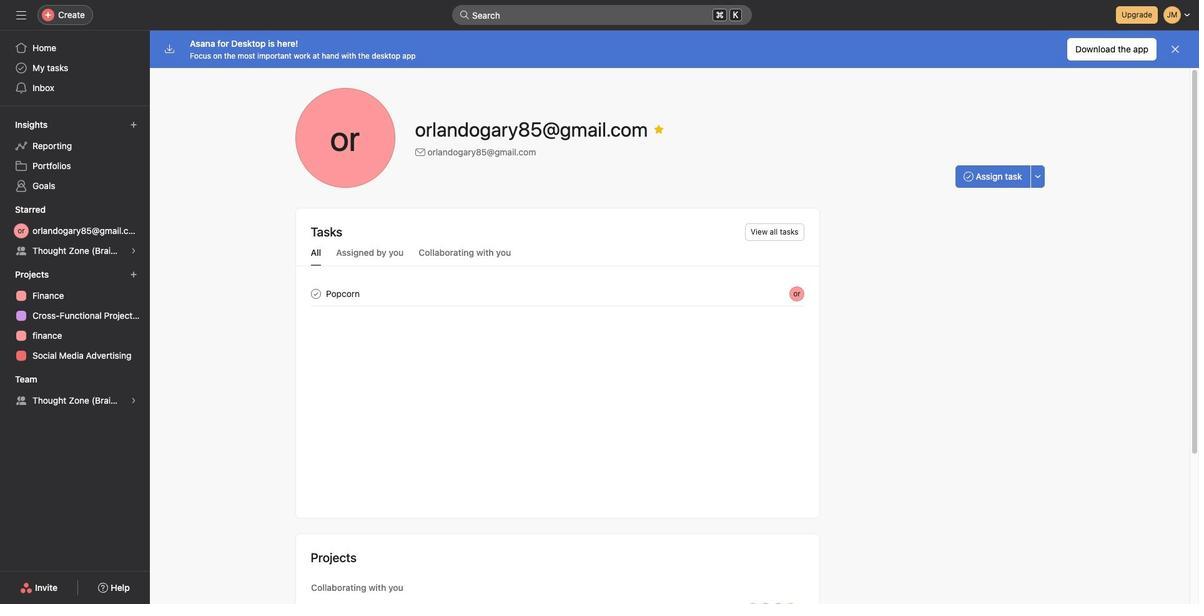 Task type: locate. For each thing, give the bounding box(es) containing it.
None field
[[452, 5, 752, 25]]

2 see details, thought zone (brainstorm space) image from the top
[[130, 397, 137, 405]]

global element
[[0, 31, 150, 106]]

prominent image
[[460, 10, 470, 20]]

dismiss image
[[1171, 44, 1181, 54]]

see details, thought zone (brainstorm space) image inside "teams" 'element'
[[130, 397, 137, 405]]

1 see details, thought zone (brainstorm space) image from the top
[[130, 247, 137, 255]]

Search tasks, projects, and more text field
[[452, 5, 752, 25]]

1 vertical spatial see details, thought zone (brainstorm space) image
[[130, 397, 137, 405]]

tasks tabs tab list
[[296, 246, 819, 267]]

see details, thought zone (brainstorm space) image
[[130, 247, 137, 255], [130, 397, 137, 405]]

see details, thought zone (brainstorm space) image inside starred element
[[130, 247, 137, 255]]

mark complete image
[[308, 286, 323, 301]]

hide sidebar image
[[16, 10, 26, 20]]

insights element
[[0, 114, 150, 199]]

toggle assignee popover image
[[789, 286, 804, 301]]

list item
[[296, 282, 819, 306]]

0 vertical spatial see details, thought zone (brainstorm space) image
[[130, 247, 137, 255]]

new project or portfolio image
[[130, 271, 137, 279]]



Task type: describe. For each thing, give the bounding box(es) containing it.
projects element
[[0, 264, 150, 369]]

new insights image
[[130, 121, 137, 129]]

more options image
[[1034, 173, 1042, 181]]

remove from starred image
[[654, 124, 664, 134]]

Mark complete checkbox
[[308, 286, 323, 301]]

teams element
[[0, 369, 150, 414]]

starred element
[[0, 199, 150, 264]]



Task type: vqa. For each thing, say whether or not it's contained in the screenshot.
add items to starred image
no



